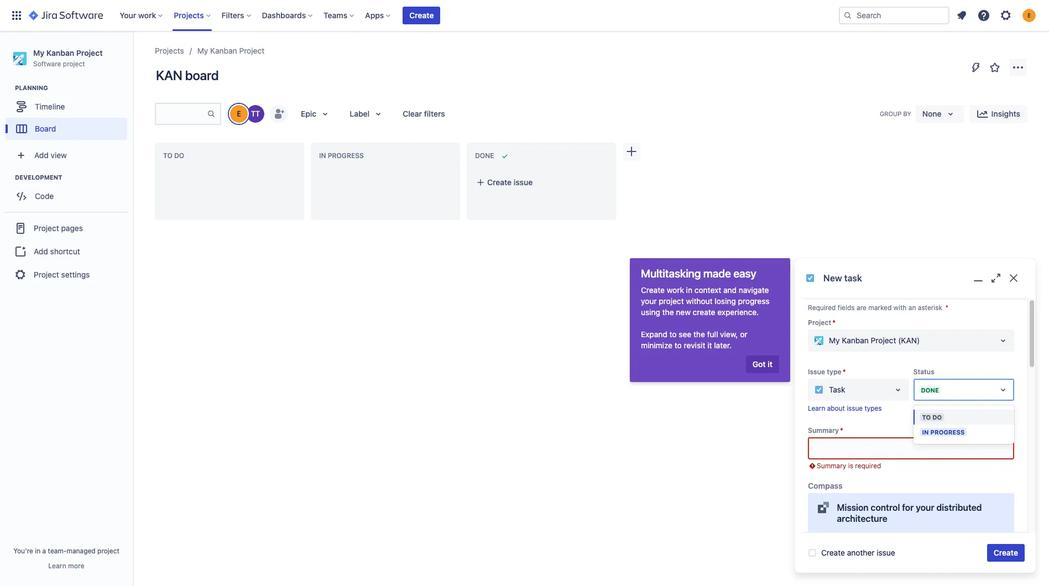 Task type: describe. For each thing, give the bounding box(es) containing it.
multitasking
[[641, 267, 701, 280]]

add shortcut button
[[4, 241, 128, 263]]

board
[[35, 124, 56, 133]]

apps button
[[362, 7, 395, 24]]

search image
[[844, 11, 853, 20]]

project settings link
[[4, 263, 128, 287]]

add view button
[[7, 145, 126, 167]]

teams button
[[320, 7, 359, 24]]

1 horizontal spatial do
[[933, 414, 942, 421]]

your
[[641, 297, 657, 306]]

easy
[[734, 267, 757, 280]]

planning
[[15, 84, 48, 91]]

issue type *
[[808, 368, 846, 376]]

the inside multitasking made easy create work in context and navigate your project without losing progress using the new create experience.
[[663, 308, 674, 317]]

about
[[828, 405, 845, 413]]

help image
[[978, 9, 991, 22]]

learn about issue types
[[808, 405, 882, 413]]

an
[[909, 304, 917, 312]]

primary element
[[7, 0, 839, 31]]

navigate
[[739, 286, 769, 295]]

kanban for my kanban project (kan)
[[842, 336, 869, 345]]

project down 'add shortcut'
[[34, 270, 59, 279]]

learn about issue types link
[[808, 405, 882, 413]]

create
[[693, 308, 716, 317]]

summary for summary is required
[[817, 462, 847, 470]]

asterisk
[[918, 304, 943, 312]]

0 vertical spatial to
[[163, 152, 172, 160]]

my kanban project software project
[[33, 48, 103, 68]]

settings
[[61, 270, 90, 279]]

your work button
[[116, 7, 167, 24]]

you're in a team-managed project
[[13, 547, 119, 556]]

board link
[[6, 118, 127, 140]]

minimize image
[[972, 272, 986, 285]]

new task
[[824, 273, 863, 283]]

using
[[641, 308, 661, 317]]

project down required
[[808, 319, 832, 327]]

required fields are marked with an asterisk *
[[808, 304, 949, 312]]

apps
[[365, 11, 384, 20]]

(kan)
[[899, 336, 920, 345]]

label
[[350, 109, 370, 118]]

learn for learn more
[[48, 562, 66, 571]]

add shortcut
[[34, 247, 80, 256]]

multitasking made easy create work in context and navigate your project without losing progress using the new create experience.
[[641, 267, 770, 317]]

issue for learn
[[847, 405, 863, 413]]

project pages
[[34, 223, 83, 233]]

got it button
[[746, 356, 780, 374]]

create issue button
[[470, 173, 614, 193]]

my for my kanban project (kan)
[[829, 336, 840, 345]]

board
[[185, 68, 219, 83]]

filters
[[222, 11, 244, 20]]

* right asterisk
[[946, 304, 949, 312]]

1 horizontal spatial project
[[97, 547, 119, 556]]

your
[[120, 11, 136, 20]]

another
[[848, 548, 875, 558]]

0 vertical spatial it
[[708, 341, 712, 350]]

1 horizontal spatial in
[[923, 429, 929, 436]]

notifications image
[[956, 9, 969, 22]]

issue for create
[[877, 548, 896, 558]]

create column image
[[625, 145, 639, 158]]

0 vertical spatial to do
[[163, 152, 184, 160]]

dashboards button
[[259, 7, 317, 24]]

context
[[695, 286, 722, 295]]

open image for issue type
[[892, 384, 905, 397]]

without
[[686, 297, 713, 306]]

* down required
[[833, 319, 836, 327]]

progress
[[738, 297, 770, 306]]

experience.
[[718, 308, 759, 317]]

open image
[[997, 334, 1010, 348]]

got
[[753, 360, 766, 369]]

kanban for my kanban project
[[210, 46, 237, 55]]

create issue
[[488, 178, 533, 187]]

managed
[[67, 547, 96, 556]]

my kanban project link
[[197, 44, 265, 58]]

losing
[[715, 297, 736, 306]]

development
[[15, 174, 62, 181]]

new task image
[[806, 274, 815, 283]]

work inside multitasking made easy create work in context and navigate your project without losing progress using the new create experience.
[[667, 286, 684, 295]]

summary for summary *
[[808, 426, 839, 435]]

project inside my kanban project software project
[[76, 48, 103, 58]]

kanban for my kanban project software project
[[46, 48, 74, 58]]

Search field
[[839, 7, 950, 24]]

banner containing your work
[[0, 0, 1050, 31]]

type
[[827, 368, 842, 376]]

are
[[857, 304, 867, 312]]

the inside the expand to see the full view, or minimize to revisit it later. got it
[[694, 330, 705, 339]]

project inside multitasking made easy create work in context and navigate your project without losing progress using the new create experience.
[[659, 297, 684, 306]]

1 vertical spatial to
[[923, 414, 931, 421]]

summary *
[[808, 426, 844, 435]]

minimize
[[641, 341, 673, 350]]

create another issue
[[822, 548, 896, 558]]

add for add shortcut
[[34, 247, 48, 256]]

planning group
[[6, 84, 132, 143]]

1 vertical spatial to
[[675, 341, 682, 350]]

code link
[[6, 185, 127, 208]]

kan
[[156, 68, 182, 83]]

development group
[[6, 173, 132, 211]]

fields
[[838, 304, 855, 312]]

more image
[[1012, 61, 1025, 74]]

teams
[[324, 11, 348, 20]]

0 horizontal spatial in progress
[[319, 152, 364, 160]]

task
[[829, 385, 846, 395]]

go full screen image
[[990, 272, 1003, 285]]

project settings
[[34, 270, 90, 279]]

made
[[704, 267, 731, 280]]

issue
[[808, 368, 826, 376]]

group containing project pages
[[4, 212, 128, 291]]

expand
[[641, 330, 668, 339]]

1 horizontal spatial to do
[[923, 414, 942, 421]]

required
[[856, 462, 882, 470]]

add people image
[[272, 107, 286, 121]]

1 horizontal spatial in progress
[[923, 429, 965, 436]]

in inside multitasking made easy create work in context and navigate your project without losing progress using the new create experience.
[[687, 286, 693, 295]]



Task type: vqa. For each thing, say whether or not it's contained in the screenshot.
Jira image
no



Task type: locate. For each thing, give the bounding box(es) containing it.
summary down about
[[808, 426, 839, 435]]

0 horizontal spatial to
[[163, 152, 172, 160]]

0 vertical spatial project
[[63, 60, 85, 68]]

0 vertical spatial in
[[687, 286, 693, 295]]

filters
[[424, 109, 445, 118]]

project pages link
[[4, 216, 128, 241]]

my kanban project (kan)
[[829, 336, 920, 345]]

learn inside button
[[48, 562, 66, 571]]

1 horizontal spatial the
[[694, 330, 705, 339]]

pages
[[61, 223, 83, 233]]

project *
[[808, 319, 836, 327]]

the
[[663, 308, 674, 317], [694, 330, 705, 339]]

add for add view
[[34, 150, 49, 160]]

Search this board text field
[[156, 104, 207, 124]]

revisit
[[684, 341, 706, 350]]

insights button
[[970, 105, 1028, 123]]

required
[[808, 304, 836, 312]]

do down 'search this board' "text box"
[[174, 152, 184, 160]]

0 vertical spatial do
[[174, 152, 184, 160]]

1 vertical spatial progress
[[931, 429, 965, 436]]

project up new
[[659, 297, 684, 306]]

to down status on the bottom right
[[923, 414, 931, 421]]

to down 'search this board' "text box"
[[163, 152, 172, 160]]

in left the a
[[35, 547, 41, 556]]

1 horizontal spatial my
[[197, 46, 208, 55]]

0 horizontal spatial learn
[[48, 562, 66, 571]]

create inside primary element
[[410, 11, 434, 20]]

planning image
[[2, 81, 15, 95]]

1 horizontal spatial create button
[[988, 544, 1025, 562]]

summary
[[808, 426, 839, 435], [817, 462, 847, 470]]

the left new
[[663, 308, 674, 317]]

project left (kan)
[[871, 336, 897, 345]]

project right the managed
[[97, 547, 119, 556]]

learn left about
[[808, 405, 826, 413]]

done
[[475, 152, 494, 160], [922, 387, 940, 394]]

star kan board image
[[989, 61, 1002, 74]]

1 vertical spatial the
[[694, 330, 705, 339]]

compass
[[808, 481, 843, 491]]

projects inside dropdown button
[[174, 11, 204, 20]]

0 horizontal spatial issue
[[514, 178, 533, 187]]

my down 'project *'
[[829, 336, 840, 345]]

2 horizontal spatial issue
[[877, 548, 896, 558]]

discard & close image
[[1008, 272, 1021, 285]]

is
[[849, 462, 854, 470]]

* down learn about issue types link at bottom
[[841, 426, 844, 435]]

banner
[[0, 0, 1050, 31]]

1 vertical spatial project
[[659, 297, 684, 306]]

label button
[[343, 105, 392, 123]]

later.
[[715, 341, 732, 350]]

my for my kanban project
[[197, 46, 208, 55]]

projects
[[174, 11, 204, 20], [155, 46, 184, 55]]

appswitcher icon image
[[10, 9, 23, 22]]

group by
[[880, 110, 912, 117]]

0 vertical spatial in
[[319, 152, 326, 160]]

create button
[[403, 7, 441, 24], [988, 544, 1025, 562]]

0 vertical spatial progress
[[328, 152, 364, 160]]

work down multitasking
[[667, 286, 684, 295]]

0 horizontal spatial progress
[[328, 152, 364, 160]]

issue inside button
[[514, 178, 533, 187]]

your work
[[120, 11, 156, 20]]

do down status on the bottom right
[[933, 414, 942, 421]]

2 horizontal spatial my
[[829, 336, 840, 345]]

learn down team-
[[48, 562, 66, 571]]

create button inside primary element
[[403, 7, 441, 24]]

create inside multitasking made easy create work in context and navigate your project without losing progress using the new create experience.
[[641, 286, 665, 295]]

development image
[[2, 171, 15, 184]]

kanban inside my kanban project software project
[[46, 48, 74, 58]]

in
[[319, 152, 326, 160], [923, 429, 929, 436]]

and
[[724, 286, 737, 295]]

open image for status
[[997, 384, 1010, 397]]

1 vertical spatial create button
[[988, 544, 1025, 562]]

1 horizontal spatial done
[[922, 387, 940, 394]]

1 vertical spatial done
[[922, 387, 940, 394]]

1 horizontal spatial learn
[[808, 405, 826, 413]]

0 horizontal spatial do
[[174, 152, 184, 160]]

1 vertical spatial summary
[[817, 462, 847, 470]]

kanban
[[210, 46, 237, 55], [46, 48, 74, 58], [842, 336, 869, 345]]

more
[[68, 562, 84, 571]]

0 horizontal spatial project
[[63, 60, 85, 68]]

project
[[63, 60, 85, 68], [659, 297, 684, 306], [97, 547, 119, 556]]

0 horizontal spatial to do
[[163, 152, 184, 160]]

to do down status on the bottom right
[[923, 414, 942, 421]]

it
[[708, 341, 712, 350], [768, 360, 773, 369]]

my
[[197, 46, 208, 55], [33, 48, 44, 58], [829, 336, 840, 345]]

eloisefrancis23 image
[[230, 105, 248, 123]]

learn for learn about issue types
[[808, 405, 826, 413]]

0 vertical spatial work
[[138, 11, 156, 20]]

clear filters button
[[396, 105, 452, 123]]

dashboards
[[262, 11, 306, 20]]

done down status on the bottom right
[[922, 387, 940, 394]]

* right type
[[843, 368, 846, 376]]

1 vertical spatial in progress
[[923, 429, 965, 436]]

1 horizontal spatial it
[[768, 360, 773, 369]]

epic button
[[294, 105, 339, 123]]

projects button
[[171, 7, 215, 24]]

group
[[4, 212, 128, 291]]

jira software image
[[29, 9, 103, 22], [29, 9, 103, 22]]

terry turtle image
[[247, 105, 265, 123]]

timeline
[[35, 102, 65, 111]]

0 vertical spatial issue
[[514, 178, 533, 187]]

0 horizontal spatial create button
[[403, 7, 441, 24]]

with
[[894, 304, 907, 312]]

insights image
[[976, 107, 990, 121]]

1 vertical spatial add
[[34, 247, 48, 256]]

1 horizontal spatial issue
[[847, 405, 863, 413]]

add view
[[34, 150, 67, 160]]

create inside button
[[488, 178, 512, 187]]

projects link
[[155, 44, 184, 58]]

open image down (kan)
[[892, 384, 905, 397]]

project inside my kanban project software project
[[63, 60, 85, 68]]

error image
[[808, 462, 817, 471]]

to do down 'search this board' "text box"
[[163, 152, 184, 160]]

it down full
[[708, 341, 712, 350]]

0 vertical spatial summary
[[808, 426, 839, 435]]

my up "board"
[[197, 46, 208, 55]]

kanban down are
[[842, 336, 869, 345]]

kanban up "board"
[[210, 46, 237, 55]]

to left see
[[670, 330, 677, 339]]

0 vertical spatial projects
[[174, 11, 204, 20]]

work inside popup button
[[138, 11, 156, 20]]

see
[[679, 330, 692, 339]]

group
[[880, 110, 902, 117]]

0 horizontal spatial it
[[708, 341, 712, 350]]

to do
[[163, 152, 184, 160], [923, 414, 942, 421]]

1 horizontal spatial in
[[687, 286, 693, 295]]

1 vertical spatial in
[[923, 429, 929, 436]]

shortcut
[[50, 247, 80, 256]]

view,
[[721, 330, 738, 339]]

add inside dropdown button
[[34, 150, 49, 160]]

project up 'add shortcut'
[[34, 223, 59, 233]]

2 horizontal spatial project
[[659, 297, 684, 306]]

2 horizontal spatial kanban
[[842, 336, 869, 345]]

in up without
[[687, 286, 693, 295]]

create
[[410, 11, 434, 20], [488, 178, 512, 187], [641, 286, 665, 295], [822, 548, 845, 558], [994, 548, 1019, 558]]

1 horizontal spatial kanban
[[210, 46, 237, 55]]

team-
[[48, 547, 67, 556]]

1 vertical spatial it
[[768, 360, 773, 369]]

0 vertical spatial the
[[663, 308, 674, 317]]

1 horizontal spatial to
[[923, 414, 931, 421]]

kanban up the software
[[46, 48, 74, 58]]

1 vertical spatial in
[[35, 547, 41, 556]]

you're
[[13, 547, 33, 556]]

settings image
[[1000, 9, 1013, 22]]

None text field
[[810, 439, 1014, 459]]

types
[[865, 405, 882, 413]]

projects for projects link
[[155, 46, 184, 55]]

0 horizontal spatial kanban
[[46, 48, 74, 58]]

0 vertical spatial in progress
[[319, 152, 364, 160]]

open image
[[892, 384, 905, 397], [997, 384, 1010, 397]]

1 vertical spatial do
[[933, 414, 942, 421]]

0 horizontal spatial my
[[33, 48, 44, 58]]

or
[[740, 330, 748, 339]]

projects up projects link
[[174, 11, 204, 20]]

2 vertical spatial project
[[97, 547, 119, 556]]

full
[[708, 330, 718, 339]]

0 vertical spatial add
[[34, 150, 49, 160]]

automations menu button icon image
[[970, 61, 983, 74]]

1 vertical spatial projects
[[155, 46, 184, 55]]

0 vertical spatial done
[[475, 152, 494, 160]]

0 vertical spatial learn
[[808, 405, 826, 413]]

project
[[239, 46, 265, 55], [76, 48, 103, 58], [34, 223, 59, 233], [34, 270, 59, 279], [808, 319, 832, 327], [871, 336, 897, 345]]

project down the filters popup button
[[239, 46, 265, 55]]

0 horizontal spatial done
[[475, 152, 494, 160]]

add left 'view'
[[34, 150, 49, 160]]

projects for projects dropdown button
[[174, 11, 204, 20]]

view
[[51, 150, 67, 160]]

learn more
[[48, 562, 84, 571]]

summary is required
[[817, 462, 882, 470]]

my inside my kanban project link
[[197, 46, 208, 55]]

projects up kan
[[155, 46, 184, 55]]

done up "create issue"
[[475, 152, 494, 160]]

0 horizontal spatial in
[[35, 547, 41, 556]]

*
[[946, 304, 949, 312], [833, 319, 836, 327], [843, 368, 846, 376], [841, 426, 844, 435]]

0 horizontal spatial the
[[663, 308, 674, 317]]

my up the software
[[33, 48, 44, 58]]

1 horizontal spatial open image
[[997, 384, 1010, 397]]

2 vertical spatial issue
[[877, 548, 896, 558]]

new
[[824, 273, 843, 283]]

new
[[676, 308, 691, 317]]

0 vertical spatial to
[[670, 330, 677, 339]]

to down see
[[675, 341, 682, 350]]

1 horizontal spatial work
[[667, 286, 684, 295]]

work
[[138, 11, 156, 20], [667, 286, 684, 295]]

1 open image from the left
[[892, 384, 905, 397]]

my for my kanban project software project
[[33, 48, 44, 58]]

filters button
[[218, 7, 255, 24]]

it right got
[[768, 360, 773, 369]]

1 vertical spatial work
[[667, 286, 684, 295]]

to
[[163, 152, 172, 160], [923, 414, 931, 421]]

kan board
[[156, 68, 219, 83]]

1 vertical spatial issue
[[847, 405, 863, 413]]

work right the your
[[138, 11, 156, 20]]

clear
[[403, 109, 422, 118]]

open image down open icon
[[997, 384, 1010, 397]]

2 open image from the left
[[997, 384, 1010, 397]]

a
[[42, 547, 46, 556]]

learn more button
[[48, 562, 84, 571]]

0 horizontal spatial open image
[[892, 384, 905, 397]]

epic
[[301, 109, 317, 118]]

the up revisit
[[694, 330, 705, 339]]

your profile and settings image
[[1023, 9, 1036, 22]]

code
[[35, 191, 54, 201]]

0 horizontal spatial work
[[138, 11, 156, 20]]

summary left is at the bottom of the page
[[817, 462, 847, 470]]

insights
[[992, 109, 1021, 118]]

my inside my kanban project software project
[[33, 48, 44, 58]]

1 horizontal spatial progress
[[931, 429, 965, 436]]

1 vertical spatial to do
[[923, 414, 942, 421]]

clear filters
[[403, 109, 445, 118]]

learn
[[808, 405, 826, 413], [48, 562, 66, 571]]

my kanban project
[[197, 46, 265, 55]]

0 vertical spatial create button
[[403, 7, 441, 24]]

project right the software
[[63, 60, 85, 68]]

add left "shortcut"
[[34, 247, 48, 256]]

0 horizontal spatial in
[[319, 152, 326, 160]]

1 vertical spatial learn
[[48, 562, 66, 571]]

project left sidebar navigation icon
[[76, 48, 103, 58]]

none
[[923, 109, 942, 118]]

add inside button
[[34, 247, 48, 256]]

timeline link
[[6, 96, 127, 118]]

sidebar navigation image
[[121, 44, 145, 66]]



